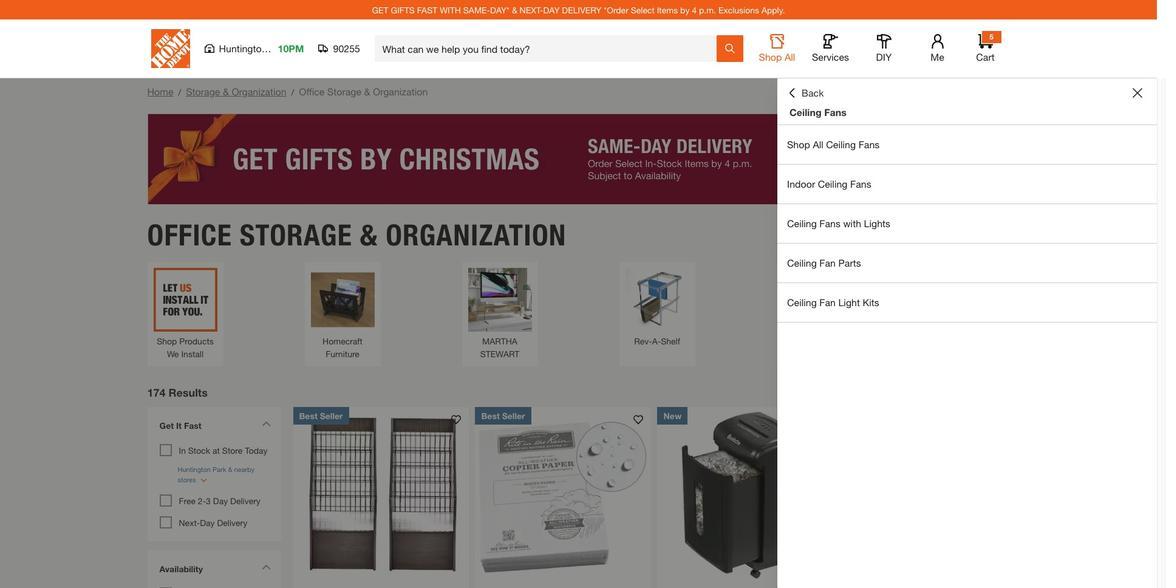 Task type: locate. For each thing, give the bounding box(es) containing it.
ceiling down ceiling fans
[[826, 139, 856, 150]]

1 horizontal spatial seller
[[502, 410, 525, 421]]

martha stewart image
[[468, 268, 532, 331]]

rev a shelf image
[[625, 268, 689, 331]]

exclusions
[[719, 5, 759, 15]]

ceiling fan light kits
[[787, 296, 879, 308]]

all down ceiling fans
[[813, 139, 824, 150]]

rev-a-shelf
[[634, 336, 680, 346]]

day right the 3
[[213, 495, 228, 506]]

1 horizontal spatial all
[[813, 139, 824, 150]]

best seller for all-weather 8-1/2 in. x 11 in. 20 lbs. bulk copier paper, white (500-sheet pack) image on the bottom
[[481, 410, 525, 421]]

organization
[[232, 86, 287, 97], [373, 86, 428, 97], [386, 217, 567, 252]]

1 vertical spatial all
[[813, 139, 824, 150]]

office
[[299, 86, 325, 97], [147, 217, 232, 252]]

0 vertical spatial all
[[785, 51, 795, 63]]

shop
[[759, 51, 782, 63], [787, 139, 810, 150], [157, 336, 177, 346]]

the home depot logo image
[[151, 29, 190, 68]]

4
[[692, 5, 697, 15]]

/ right home link
[[178, 87, 181, 97]]

next-
[[520, 5, 543, 15]]

stock
[[188, 445, 210, 455]]

0 vertical spatial delivery
[[230, 495, 261, 506]]

homecraft furniture link
[[311, 268, 375, 360]]

shop inside button
[[759, 51, 782, 63]]

rev-a-shelf link
[[625, 268, 689, 347]]

0 horizontal spatial best
[[299, 410, 318, 421]]

5
[[990, 32, 994, 41]]

availability link
[[153, 556, 275, 584]]

2 vertical spatial shop
[[157, 336, 177, 346]]

fast
[[184, 420, 202, 430]]

shop down apply.
[[759, 51, 782, 63]]

0 vertical spatial day
[[213, 495, 228, 506]]

products
[[179, 336, 214, 346]]

1 horizontal spatial best seller
[[481, 410, 525, 421]]

fans
[[824, 106, 847, 118], [859, 139, 880, 150], [850, 178, 872, 190], [820, 217, 841, 229]]

office supplies image
[[940, 268, 1004, 331]]

light
[[839, 296, 860, 308]]

with
[[843, 217, 861, 229]]

we
[[167, 348, 179, 359]]

1 horizontal spatial best
[[481, 410, 500, 421]]

best seller
[[299, 410, 343, 421], [481, 410, 525, 421]]

office storage & organization
[[147, 217, 567, 252]]

get it fast
[[159, 420, 202, 430]]

items
[[657, 5, 678, 15]]

delivery down free 2-3 day delivery link
[[217, 517, 247, 528]]

gifts
[[391, 5, 415, 15]]

2 horizontal spatial shop
[[787, 139, 810, 150]]

me button
[[918, 34, 957, 63]]

all inside shop all ceiling fans link
[[813, 139, 824, 150]]

next-day delivery
[[179, 517, 247, 528]]

day*
[[490, 5, 510, 15]]

&
[[512, 5, 517, 15], [223, 86, 229, 97], [364, 86, 370, 97], [360, 217, 378, 252]]

stewart
[[480, 348, 520, 359]]

1 horizontal spatial shop
[[759, 51, 782, 63]]

get
[[159, 420, 174, 430]]

shelf
[[661, 336, 680, 346]]

with
[[440, 5, 461, 15]]

1 fan from the top
[[820, 257, 836, 269]]

0 horizontal spatial seller
[[320, 410, 343, 421]]

wall mounted image
[[783, 268, 847, 331]]

ceiling down indoor
[[787, 217, 817, 229]]

/ down 10pm
[[291, 87, 294, 97]]

wooden free standing 6-tier display literature brochure magazine rack in black (2-pack) image
[[293, 407, 469, 583]]

ceiling for ceiling fans with lights
[[787, 217, 817, 229]]

1 best seller from the left
[[299, 410, 343, 421]]

1 vertical spatial fan
[[820, 296, 836, 308]]

0 horizontal spatial shop
[[157, 336, 177, 346]]

0 horizontal spatial /
[[178, 87, 181, 97]]

best
[[299, 410, 318, 421], [481, 410, 500, 421]]

2 best seller from the left
[[481, 410, 525, 421]]

0 vertical spatial fan
[[820, 257, 836, 269]]

free 2-3 day delivery link
[[179, 495, 261, 506]]

services
[[812, 51, 849, 63]]

day down the 3
[[200, 517, 215, 528]]

all
[[785, 51, 795, 63], [813, 139, 824, 150]]

parts
[[839, 257, 861, 269]]

fan left parts
[[820, 257, 836, 269]]

shop up we
[[157, 336, 177, 346]]

90255
[[333, 43, 360, 54]]

1 horizontal spatial /
[[291, 87, 294, 97]]

diy button
[[865, 34, 904, 63]]

shop products we install
[[157, 336, 214, 359]]

get it fast link
[[153, 413, 275, 441]]

shop inside shop products we install
[[157, 336, 177, 346]]

fans up shop all ceiling fans
[[824, 106, 847, 118]]

kits
[[863, 296, 879, 308]]

all-weather 8-1/2 in. x 11 in. 20 lbs. bulk copier paper, white (500-sheet pack) image
[[475, 407, 652, 583]]

all for shop all
[[785, 51, 795, 63]]

fan left light
[[820, 296, 836, 308]]

ceiling for ceiling fan parts
[[787, 257, 817, 269]]

2 seller from the left
[[502, 410, 525, 421]]

best for all-weather 8-1/2 in. x 11 in. 20 lbs. bulk copier paper, white (500-sheet pack) image on the bottom
[[481, 410, 500, 421]]

0 horizontal spatial all
[[785, 51, 795, 63]]

ceiling fans with lights
[[787, 217, 891, 229]]

shop down ceiling fans
[[787, 139, 810, 150]]

1 vertical spatial shop
[[787, 139, 810, 150]]

results
[[169, 385, 208, 399]]

menu
[[778, 125, 1157, 323]]

2 best from the left
[[481, 410, 500, 421]]

0 vertical spatial shop
[[759, 51, 782, 63]]

day
[[543, 5, 560, 15]]

ceiling left parts
[[787, 257, 817, 269]]

ceiling fans with lights link
[[778, 204, 1157, 243]]

0 horizontal spatial office
[[147, 217, 232, 252]]

ceiling down back button
[[790, 106, 822, 118]]

30 l/7.9 gal. paper shredder cross cut document shredder for credit card/cd/junk mail shredder for office home image
[[658, 407, 834, 583]]

all inside shop all button
[[785, 51, 795, 63]]

2 fan from the top
[[820, 296, 836, 308]]

seller
[[320, 410, 343, 421], [502, 410, 525, 421]]

shop for shop all ceiling fans
[[787, 139, 810, 150]]

/
[[178, 87, 181, 97], [291, 87, 294, 97]]

huntington
[[219, 43, 267, 54]]

install
[[181, 348, 204, 359]]

today
[[245, 445, 268, 455]]

delivery right the 3
[[230, 495, 261, 506]]

ceiling
[[790, 106, 822, 118], [826, 139, 856, 150], [818, 178, 848, 190], [787, 217, 817, 229], [787, 257, 817, 269], [787, 296, 817, 308]]

furniture
[[326, 348, 360, 359]]

drawer close image
[[1133, 88, 1143, 98]]

0 horizontal spatial best seller
[[299, 410, 343, 421]]

0 vertical spatial office
[[299, 86, 325, 97]]

store
[[222, 445, 243, 455]]

174 results
[[147, 385, 208, 399]]

all up back button
[[785, 51, 795, 63]]

1 best from the left
[[299, 410, 318, 421]]

1 vertical spatial day
[[200, 517, 215, 528]]

storage
[[186, 86, 220, 97], [327, 86, 362, 97], [240, 217, 352, 252]]

1 seller from the left
[[320, 410, 343, 421]]

delivery
[[562, 5, 602, 15]]

me
[[931, 51, 944, 63]]

delivery
[[230, 495, 261, 506], [217, 517, 247, 528]]

ceiling down ceiling fan parts
[[787, 296, 817, 308]]



Task type: vqa. For each thing, say whether or not it's contained in the screenshot.
0
no



Task type: describe. For each thing, give the bounding box(es) containing it.
martha
[[482, 336, 518, 346]]

lights
[[864, 217, 891, 229]]

best seller for wooden free standing 6-tier display literature brochure magazine rack in black (2-pack) image
[[299, 410, 343, 421]]

storage & organization link
[[186, 86, 287, 97]]

free 2-3 day delivery
[[179, 495, 261, 506]]

homecraft furniture
[[323, 336, 363, 359]]

shop products we install link
[[153, 268, 217, 360]]

indoor
[[787, 178, 815, 190]]

fans left with
[[820, 217, 841, 229]]

ceiling for ceiling fans
[[790, 106, 822, 118]]

p.m.
[[699, 5, 716, 15]]

huntington park
[[219, 43, 290, 54]]

fans up indoor ceiling fans
[[859, 139, 880, 150]]

in stock at store today link
[[179, 445, 268, 455]]

fan for parts
[[820, 257, 836, 269]]

shop for shop all
[[759, 51, 782, 63]]

by
[[680, 5, 690, 15]]

new
[[664, 410, 682, 421]]

ceiling fan light kits link
[[778, 283, 1157, 322]]

shop all ceiling fans
[[787, 139, 880, 150]]

1 / from the left
[[178, 87, 181, 97]]

homecraft
[[323, 336, 363, 346]]

homecraft furniture image
[[311, 268, 375, 331]]

1 horizontal spatial office
[[299, 86, 325, 97]]

1 vertical spatial office
[[147, 217, 232, 252]]

all for shop all ceiling fans
[[813, 139, 824, 150]]

get
[[372, 5, 389, 15]]

indoor ceiling fans link
[[778, 165, 1157, 204]]

fans up with
[[850, 178, 872, 190]]

apply.
[[762, 5, 785, 15]]

cart
[[976, 51, 995, 63]]

fan for light
[[820, 296, 836, 308]]

free
[[179, 495, 196, 506]]

cart 5
[[976, 32, 995, 63]]

shop products we install image
[[153, 268, 217, 331]]

What can we help you find today? search field
[[382, 36, 716, 61]]

back button
[[787, 87, 824, 99]]

ceiling fan parts
[[787, 257, 861, 269]]

park
[[270, 43, 290, 54]]

home
[[147, 86, 173, 97]]

home / storage & organization / office storage & organization
[[147, 86, 428, 97]]

ceiling right indoor
[[818, 178, 848, 190]]

feedback link image
[[1150, 205, 1166, 271]]

get gifts fast with same-day* & next-day delivery *order select items by 4 p.m. exclusions apply.
[[372, 5, 785, 15]]

indoor ceiling fans
[[787, 178, 872, 190]]

ceiling for ceiling fan light kits
[[787, 296, 817, 308]]

shop all
[[759, 51, 795, 63]]

next-day delivery link
[[179, 517, 247, 528]]

home link
[[147, 86, 173, 97]]

seller for wooden free standing 6-tier display literature brochure magazine rack in black (2-pack) image
[[320, 410, 343, 421]]

3
[[206, 495, 211, 506]]

next-
[[179, 517, 200, 528]]

rev-
[[634, 336, 652, 346]]

fast
[[417, 5, 438, 15]]

same-
[[463, 5, 490, 15]]

ceiling fans
[[790, 106, 847, 118]]

in
[[179, 445, 186, 455]]

shop all ceiling fans link
[[778, 125, 1157, 164]]

174
[[147, 385, 166, 399]]

martha stewart link
[[468, 268, 532, 360]]

seller for all-weather 8-1/2 in. x 11 in. 20 lbs. bulk copier paper, white (500-sheet pack) image on the bottom
[[502, 410, 525, 421]]

ceiling fan parts link
[[778, 244, 1157, 282]]

back
[[802, 87, 824, 98]]

menu containing shop all ceiling fans
[[778, 125, 1157, 323]]

2-
[[198, 495, 206, 506]]

sponsored banner image
[[147, 114, 1010, 205]]

services button
[[811, 34, 850, 63]]

2 / from the left
[[291, 87, 294, 97]]

at
[[213, 445, 220, 455]]

*order
[[604, 5, 629, 15]]

it
[[176, 420, 182, 430]]

best for wooden free standing 6-tier display literature brochure magazine rack in black (2-pack) image
[[299, 410, 318, 421]]

select
[[631, 5, 655, 15]]

shop for shop products we install
[[157, 336, 177, 346]]

10pm
[[278, 43, 304, 54]]

martha stewart
[[480, 336, 520, 359]]

availability
[[159, 563, 203, 574]]

90255 button
[[319, 43, 361, 55]]

1 vertical spatial delivery
[[217, 517, 247, 528]]

in stock at store today
[[179, 445, 268, 455]]

diy
[[876, 51, 892, 63]]

shop all button
[[758, 34, 797, 63]]

a-
[[652, 336, 661, 346]]



